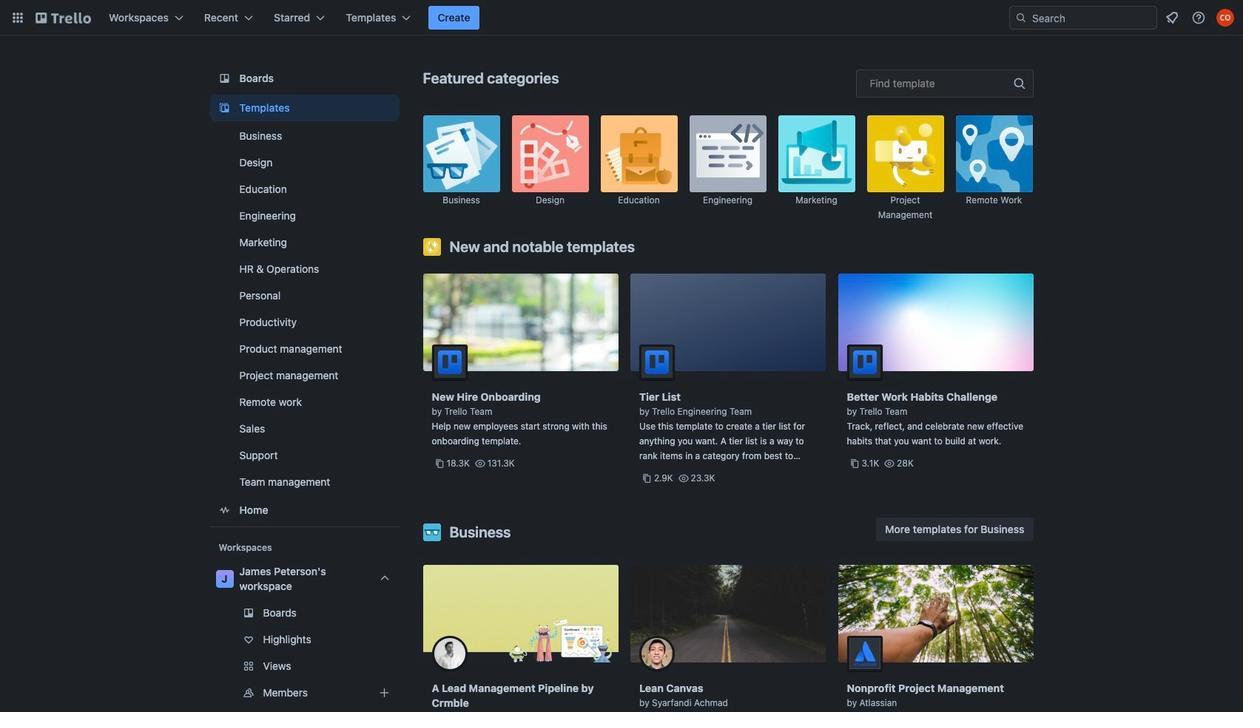 Task type: locate. For each thing, give the bounding box(es) containing it.
1 horizontal spatial trello team image
[[847, 345, 883, 381]]

trello team image
[[432, 345, 468, 381], [847, 345, 883, 381]]

1 business icon image from the top
[[423, 115, 500, 192]]

1 vertical spatial business icon image
[[423, 524, 441, 542]]

2 business icon image from the top
[[423, 524, 441, 542]]

template board image
[[216, 99, 234, 117]]

design icon image
[[512, 115, 589, 192]]

0 vertical spatial business icon image
[[423, 115, 500, 192]]

syarfandi achmad image
[[640, 637, 675, 672]]

project management icon image
[[867, 115, 944, 192]]

business icon image
[[423, 115, 500, 192], [423, 524, 441, 542]]

toni, founder @ crmble image
[[432, 637, 468, 672]]

back to home image
[[36, 6, 91, 30]]

0 horizontal spatial trello team image
[[432, 345, 468, 381]]

None field
[[856, 70, 1034, 98]]

2 trello team image from the left
[[847, 345, 883, 381]]

engineering icon image
[[690, 115, 767, 192]]

add image
[[376, 685, 393, 703]]

1 trello team image from the left
[[432, 345, 468, 381]]



Task type: describe. For each thing, give the bounding box(es) containing it.
board image
[[216, 70, 234, 87]]

marketing icon image
[[778, 115, 855, 192]]

open information menu image
[[1192, 10, 1207, 25]]

search image
[[1016, 12, 1028, 24]]

0 notifications image
[[1164, 9, 1182, 27]]

Search field
[[1028, 7, 1157, 28]]

primary element
[[0, 0, 1244, 36]]

atlassian image
[[847, 637, 883, 672]]

trello engineering team image
[[640, 345, 675, 381]]

remote work icon image
[[956, 115, 1033, 192]]

christina overa (christinaovera) image
[[1217, 9, 1235, 27]]

home image
[[216, 502, 234, 520]]

education icon image
[[601, 115, 678, 192]]



Task type: vqa. For each thing, say whether or not it's contained in the screenshot.
"DETAILS"
no



